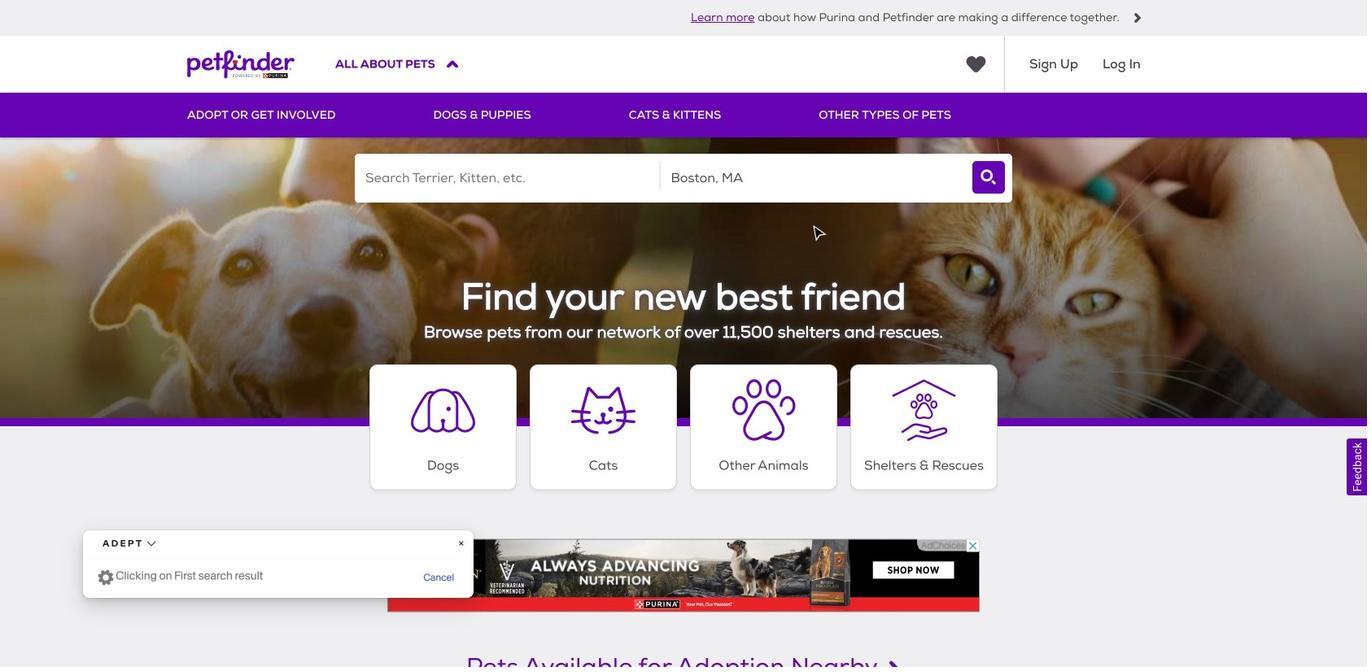 Task type: describe. For each thing, give the bounding box(es) containing it.
advertisement element
[[387, 539, 980, 612]]

Enter City, State, or ZIP text field
[[660, 154, 965, 203]]

9c2b2 image
[[1133, 13, 1143, 23]]



Task type: vqa. For each thing, say whether or not it's contained in the screenshot.
9c2b2 'image'
yes



Task type: locate. For each thing, give the bounding box(es) containing it.
Search Terrier, Kitten, etc. text field
[[355, 154, 660, 203]]

petfinder logo image
[[187, 36, 295, 93]]

primary element
[[187, 93, 1180, 138]]



